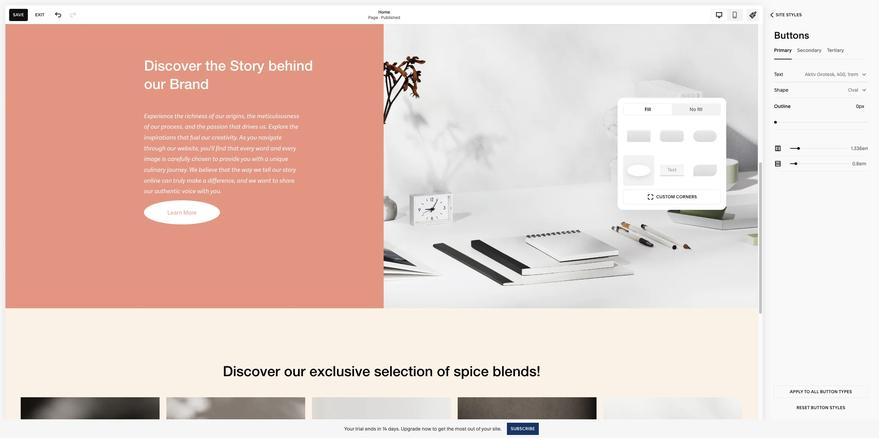 Task type: describe. For each thing, give the bounding box(es) containing it.
fill button
[[624, 104, 673, 115]]

upgrade
[[401, 426, 421, 432]]

square image
[[627, 130, 651, 142]]

site styles
[[777, 12, 803, 17]]

no fill button
[[673, 104, 721, 115]]

of
[[476, 426, 481, 432]]

[object Object] text field
[[857, 103, 867, 110]]

14
[[383, 426, 387, 432]]

your
[[482, 426, 492, 432]]

save button
[[9, 9, 28, 21]]

0 vertical spatial tab list
[[712, 9, 743, 20]]

[object Object] range field
[[775, 115, 869, 130]]

reset button styles
[[797, 405, 846, 411]]

1 horizontal spatial styles
[[830, 405, 846, 411]]

secondary
[[798, 47, 822, 53]]

custom corners button
[[624, 190, 721, 205]]

days.
[[388, 426, 400, 432]]

shape
[[775, 87, 789, 93]]

tab list containing primary
[[775, 41, 869, 59]]

now
[[422, 426, 432, 432]]

text
[[775, 71, 784, 77]]

trial
[[356, 426, 364, 432]]

ends
[[365, 426, 376, 432]]

button
[[812, 405, 829, 411]]

aktiv
[[806, 71, 817, 77]]

no fill
[[690, 106, 703, 112]]

outline
[[775, 103, 791, 109]]

exit
[[35, 12, 45, 17]]

rounded rectangle image
[[661, 130, 684, 142]]

buttons
[[775, 30, 810, 41]]

secondary button
[[798, 41, 822, 59]]

tab list containing fill
[[624, 104, 721, 115]]

your
[[344, 426, 355, 432]]

petal image
[[694, 165, 718, 176]]

grotesk,
[[818, 71, 836, 77]]

get
[[438, 426, 446, 432]]

oval
[[849, 87, 859, 93]]

the
[[447, 426, 454, 432]]



Task type: vqa. For each thing, say whether or not it's contained in the screenshot.
Rounded
no



Task type: locate. For each thing, give the bounding box(es) containing it.
underline image
[[661, 165, 684, 176]]

tertiary button
[[828, 41, 845, 59]]

site styles button
[[764, 7, 810, 22]]

primary
[[775, 47, 792, 53]]

2 vertical spatial tab list
[[624, 104, 721, 115]]

custom corners
[[657, 194, 698, 199]]

exit button
[[32, 9, 48, 21]]

styles right button
[[830, 405, 846, 411]]

·
[[379, 15, 380, 20]]

oval image
[[627, 165, 651, 176]]

400,
[[838, 71, 847, 77]]

site.
[[493, 426, 502, 432]]

corners
[[677, 194, 698, 199]]

no
[[690, 106, 697, 112]]

tab list
[[712, 9, 743, 20], [775, 41, 869, 59], [624, 104, 721, 115]]

0 horizontal spatial styles
[[787, 12, 803, 17]]

home
[[379, 9, 390, 14]]

fill
[[645, 106, 652, 112]]

None range field
[[791, 141, 848, 156], [791, 156, 848, 171], [791, 141, 848, 156], [791, 156, 848, 171]]

home page · published
[[368, 9, 401, 20]]

1 vertical spatial tab list
[[775, 41, 869, 59]]

fill
[[698, 106, 703, 112]]

tertiary
[[828, 47, 845, 53]]

styles right site
[[787, 12, 803, 17]]

reset
[[797, 405, 810, 411]]

to
[[433, 426, 437, 432]]

None text field
[[852, 145, 869, 152], [852, 160, 869, 168], [852, 145, 869, 152], [852, 160, 869, 168]]

0 vertical spatial styles
[[787, 12, 803, 17]]

outline element
[[775, 98, 869, 130]]

your trial ends in 14 days. upgrade now to get the most out of your site.
[[344, 426, 502, 432]]

out
[[468, 426, 475, 432]]

styles
[[787, 12, 803, 17], [830, 405, 846, 411]]

save
[[13, 12, 24, 17]]

1 vertical spatial styles
[[830, 405, 846, 411]]

most
[[455, 426, 467, 432]]

page
[[368, 15, 378, 20]]

custom
[[657, 194, 676, 199]]

published
[[381, 15, 401, 20]]

in
[[378, 426, 382, 432]]

aktiv grotesk, 400, 1rem
[[806, 71, 859, 77]]

primary button
[[775, 41, 792, 59]]

1rem
[[848, 71, 859, 77]]

pill image
[[694, 130, 718, 142]]

reset button styles button
[[775, 402, 869, 414]]

site
[[777, 12, 786, 17]]



